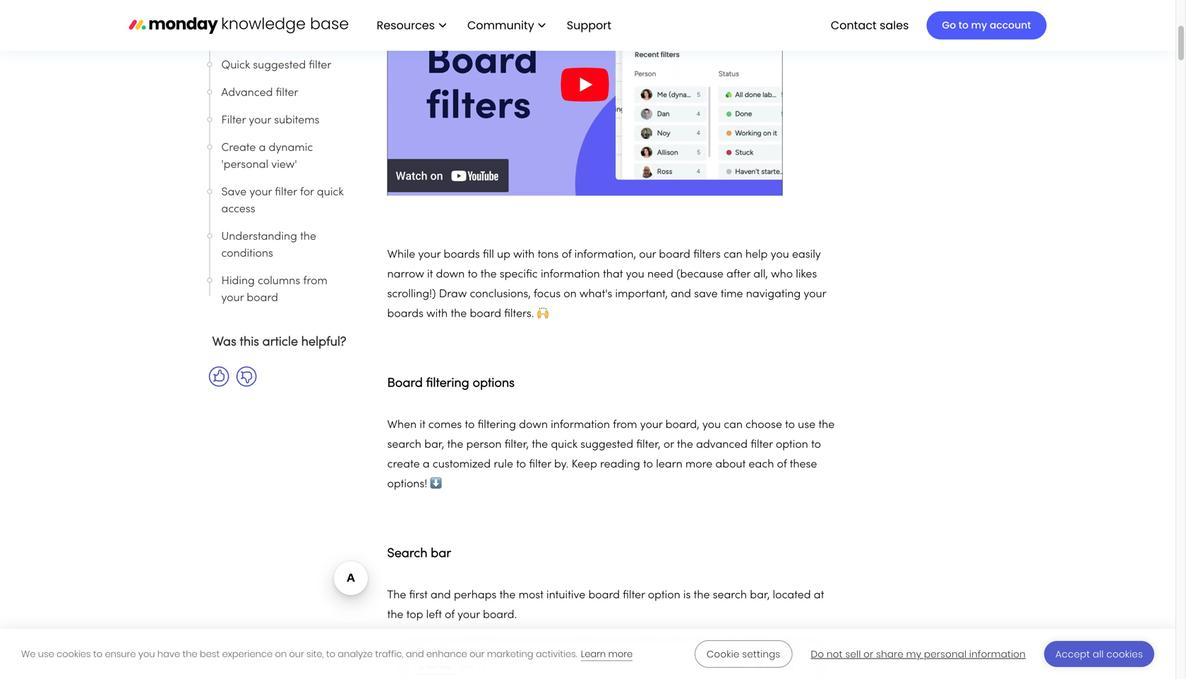 Task type: locate. For each thing, give the bounding box(es) containing it.
board down columns
[[247, 293, 278, 304]]

2 filter, from the left
[[636, 440, 661, 451]]

cookies
[[57, 648, 91, 661], [1106, 648, 1143, 662]]

suggested up reading on the right of the page
[[580, 440, 633, 451]]

information inside when it comes to filtering down information from your board, you can choose to use the search bar, the person filter, the
[[551, 420, 610, 431]]

with down draw
[[426, 309, 448, 320]]

with right up
[[513, 250, 535, 261]]

dialog
[[0, 630, 1176, 680]]

list containing resources
[[363, 0, 623, 51]]

down inside while your boards fill up with tons of information, our board filters can help you easily narrow it down to the specific information that you need (because after all, who likes scrolling!) draw conclusions, focus on what's important, and save time navigating your boards with the board filters. 🙌
[[436, 270, 465, 280]]

or inside quick suggested filter, or the advanced filter option to create a customized rule to filter by. keep reading to learn more about each of these options! ⬇️
[[664, 440, 674, 451]]

dialog containing cookie settings
[[0, 630, 1176, 680]]

option inside quick suggested filter, or the advanced filter option to create a customized rule to filter by. keep reading to learn more about each of these options! ⬇️
[[776, 440, 808, 451]]

the down draw
[[451, 309, 467, 320]]

or inside do not sell or share my personal information button
[[864, 648, 874, 662]]

0 vertical spatial or
[[664, 440, 674, 451]]

1 horizontal spatial boards
[[444, 250, 480, 261]]

on right experience
[[275, 648, 287, 661]]

quick
[[317, 187, 343, 198], [551, 440, 577, 451]]

or up learn
[[664, 440, 674, 451]]

account
[[990, 18, 1031, 32]]

0 horizontal spatial on
[[275, 648, 287, 661]]

search inside the first and perhaps the most intuitive board filter option is the search bar, located at the top left of your board.
[[713, 591, 747, 602]]

bar, left located
[[750, 591, 770, 602]]

the right is
[[694, 591, 710, 602]]

information up keep
[[551, 420, 610, 431]]

my
[[971, 18, 987, 32], [906, 648, 921, 662]]

search up create
[[387, 440, 421, 451]]

filter your subitems
[[221, 115, 322, 126]]

cookie settings
[[707, 648, 780, 662]]

and up left in the bottom left of the page
[[431, 591, 451, 602]]

2 vertical spatial of
[[445, 611, 455, 621]]

1 horizontal spatial down
[[519, 420, 548, 431]]

group_1_ _2023 05 04t205019.972.png image
[[387, 626, 839, 680]]

0 vertical spatial and
[[671, 289, 691, 300]]

1 horizontal spatial our
[[470, 648, 485, 661]]

1 vertical spatial use
[[38, 648, 54, 661]]

boards left fill
[[444, 250, 480, 261]]

2 cookies from the left
[[1106, 648, 1143, 662]]

the left top
[[387, 611, 403, 621]]

can up 'after'
[[724, 250, 743, 261]]

your right save
[[249, 187, 272, 198]]

left
[[426, 611, 442, 621]]

site,
[[307, 648, 324, 661]]

filter left is
[[623, 591, 645, 602]]

a inside quick suggested filter, or the advanced filter option to create a customized rule to filter by. keep reading to learn more about each of these options! ⬇️
[[423, 460, 430, 471]]

it
[[427, 270, 433, 280], [420, 420, 425, 431]]

1 vertical spatial with
[[426, 309, 448, 320]]

0 horizontal spatial my
[[906, 648, 921, 662]]

cookies right we
[[57, 648, 91, 661]]

your inside hiding columns from your board
[[221, 293, 244, 304]]

filter left the by.
[[529, 460, 551, 471]]

navigating
[[746, 289, 801, 300]]

a right "create"
[[259, 143, 266, 154]]

specific
[[500, 270, 538, 280]]

information inside button
[[969, 648, 1026, 662]]

cookies inside button
[[1106, 648, 1143, 662]]

1 vertical spatial can
[[724, 420, 743, 431]]

1 horizontal spatial filter,
[[636, 440, 661, 451]]

1 vertical spatial down
[[519, 420, 548, 431]]

conditions
[[221, 249, 273, 259]]

filtering inside when it comes to filtering down information from your board, you can choose to use the search bar, the person filter, the
[[478, 420, 516, 431]]

is
[[683, 591, 691, 602]]

of right left in the bottom left of the page
[[445, 611, 455, 621]]

1 horizontal spatial it
[[427, 270, 433, 280]]

boards down scrolling!)
[[387, 309, 424, 320]]

filter,
[[505, 440, 529, 451], [636, 440, 661, 451]]

1 horizontal spatial on
[[564, 289, 577, 300]]

1 horizontal spatial more
[[685, 460, 713, 471]]

0 vertical spatial filtering
[[426, 378, 469, 390]]

at
[[814, 591, 824, 602]]

our inside while your boards fill up with tons of information, our board filters can help you easily narrow it down to the specific information that you need (because after all, who likes scrolling!) draw conclusions, focus on what's important, and save time navigating your boards with the board filters. 🙌
[[639, 250, 656, 261]]

to inside go to my account link
[[959, 18, 969, 32]]

0 vertical spatial can
[[724, 250, 743, 261]]

1 vertical spatial boards
[[387, 309, 424, 320]]

the down board,
[[677, 440, 693, 451]]

it inside when it comes to filtering down information from your board, you can choose to use the search bar, the person filter, the
[[420, 420, 425, 431]]

help
[[745, 250, 768, 261]]

or
[[664, 440, 674, 451], [864, 648, 874, 662]]

comes
[[428, 420, 462, 431]]

0 vertical spatial more
[[685, 460, 713, 471]]

filter left for
[[275, 187, 297, 198]]

cookies for use
[[57, 648, 91, 661]]

information
[[541, 270, 600, 280], [551, 420, 610, 431], [969, 648, 1026, 662]]

board inside hiding columns from your board
[[247, 293, 278, 304]]

filter
[[309, 60, 331, 71], [276, 88, 298, 98], [275, 187, 297, 198], [751, 440, 773, 451], [529, 460, 551, 471], [623, 591, 645, 602]]

understanding the conditions link
[[221, 229, 353, 263]]

to up person
[[465, 420, 475, 431]]

and right traffic,
[[406, 648, 424, 661]]

it right when
[[420, 420, 425, 431]]

conclusions,
[[470, 289, 531, 300]]

filtering
[[426, 378, 469, 390], [478, 420, 516, 431]]

your right filter
[[249, 115, 271, 126]]

1 vertical spatial my
[[906, 648, 921, 662]]

1 horizontal spatial option
[[776, 440, 808, 451]]

1 horizontal spatial use
[[798, 420, 816, 431]]

a right create
[[423, 460, 430, 471]]

the inside understanding the conditions
[[300, 232, 316, 243]]

my right go
[[971, 18, 987, 32]]

board right intuitive
[[588, 591, 620, 602]]

of right tons
[[562, 250, 572, 261]]

1 vertical spatial it
[[420, 420, 425, 431]]

on
[[564, 289, 577, 300], [275, 648, 287, 661]]

by.
[[554, 460, 569, 471]]

1 vertical spatial or
[[864, 648, 874, 662]]

1 horizontal spatial bar,
[[750, 591, 770, 602]]

create a dynamic 'personal view'
[[221, 143, 313, 171]]

0 horizontal spatial search
[[387, 440, 421, 451]]

your inside when it comes to filtering down information from your board, you can choose to use the search bar, the person filter, the
[[640, 420, 663, 431]]

(because
[[676, 270, 724, 280]]

a inside create a dynamic 'personal view'
[[259, 143, 266, 154]]

quick right for
[[317, 187, 343, 198]]

⬇️
[[430, 480, 442, 490]]

the inside quick suggested filter, or the advanced filter option to create a customized rule to filter by. keep reading to learn more about each of these options! ⬇️
[[677, 440, 693, 451]]

0 vertical spatial information
[[541, 270, 600, 280]]

our
[[639, 250, 656, 261], [289, 648, 304, 661], [470, 648, 485, 661]]

suggested inside quick suggested filter, or the advanced filter option to create a customized rule to filter by. keep reading to learn more about each of these options! ⬇️
[[580, 440, 633, 451]]

your down hiding
[[221, 293, 244, 304]]

0 horizontal spatial it
[[420, 420, 425, 431]]

0 horizontal spatial filter,
[[505, 440, 529, 451]]

contact sales link
[[824, 13, 916, 38]]

2 horizontal spatial of
[[777, 460, 787, 471]]

search right is
[[713, 591, 747, 602]]

you
[[771, 250, 789, 261], [626, 270, 644, 280], [702, 420, 721, 431], [138, 648, 155, 661]]

1 horizontal spatial from
[[613, 420, 637, 431]]

my right share
[[906, 648, 921, 662]]

0 vertical spatial use
[[798, 420, 816, 431]]

or for the
[[664, 440, 674, 451]]

our right enhance
[[470, 648, 485, 661]]

bar,
[[424, 440, 444, 451], [750, 591, 770, 602]]

the
[[300, 232, 316, 243], [481, 270, 497, 280], [451, 309, 467, 320], [819, 420, 835, 431], [447, 440, 463, 451], [532, 440, 548, 451], [677, 440, 693, 451], [499, 591, 516, 602], [694, 591, 710, 602], [387, 611, 403, 621], [183, 648, 197, 661]]

this
[[240, 337, 259, 349]]

the down save your filter for quick access link
[[300, 232, 316, 243]]

filter, up learn
[[636, 440, 661, 451]]

0 vertical spatial search
[[387, 440, 421, 451]]

1 vertical spatial option
[[648, 591, 680, 602]]

of right each
[[777, 460, 787, 471]]

2 horizontal spatial our
[[639, 250, 656, 261]]

can up advanced
[[724, 420, 743, 431]]

1 vertical spatial filtering
[[478, 420, 516, 431]]

suggested for filter,
[[580, 440, 633, 451]]

quick inside the "save your filter for quick access"
[[317, 187, 343, 198]]

your
[[249, 115, 271, 126], [249, 187, 272, 198], [418, 250, 441, 261], [804, 289, 826, 300], [221, 293, 244, 304], [640, 420, 663, 431], [458, 611, 480, 621]]

1 horizontal spatial suggested
[[580, 440, 633, 451]]

from
[[303, 276, 327, 287], [613, 420, 637, 431]]

use right we
[[38, 648, 54, 661]]

intuitive
[[546, 591, 585, 602]]

list
[[363, 0, 623, 51]]

1 cookies from the left
[[57, 648, 91, 661]]

1 horizontal spatial a
[[423, 460, 430, 471]]

0 vertical spatial a
[[259, 143, 266, 154]]

filtering up comes in the bottom left of the page
[[426, 378, 469, 390]]

use inside when it comes to filtering down information from your board, you can choose to use the search bar, the person filter, the
[[798, 420, 816, 431]]

1 horizontal spatial of
[[562, 250, 572, 261]]

to right the site,
[[326, 648, 335, 661]]

2 horizontal spatial and
[[671, 289, 691, 300]]

it right narrow
[[427, 270, 433, 280]]

or right "sell"
[[864, 648, 874, 662]]

information down tons
[[541, 270, 600, 280]]

1 horizontal spatial cookies
[[1106, 648, 1143, 662]]

1 filter, from the left
[[505, 440, 529, 451]]

0 horizontal spatial from
[[303, 276, 327, 287]]

filter, up rule
[[505, 440, 529, 451]]

1 vertical spatial and
[[431, 591, 451, 602]]

our up need
[[639, 250, 656, 261]]

accept all cookies
[[1055, 648, 1143, 662]]

0 horizontal spatial bar,
[[424, 440, 444, 451]]

1 vertical spatial of
[[777, 460, 787, 471]]

filtering up person
[[478, 420, 516, 431]]

learn
[[656, 460, 683, 471]]

suggested up advanced filter link
[[253, 60, 306, 71]]

bar, inside the first and perhaps the most intuitive board filter option is the search bar, located at the top left of your board.
[[750, 591, 770, 602]]

2 vertical spatial information
[[969, 648, 1026, 662]]

cookies for all
[[1106, 648, 1143, 662]]

0 horizontal spatial or
[[664, 440, 674, 451]]

to up conclusions,
[[468, 270, 478, 280]]

support
[[567, 17, 611, 33]]

0 horizontal spatial more
[[608, 648, 633, 661]]

save your filter for quick access
[[221, 187, 343, 215]]

1 vertical spatial from
[[613, 420, 637, 431]]

1 horizontal spatial my
[[971, 18, 987, 32]]

the up "customized"
[[447, 440, 463, 451]]

top
[[406, 611, 423, 621]]

filter, inside when it comes to filtering down information from your board, you can choose to use the search bar, the person filter, the
[[505, 440, 529, 451]]

to
[[959, 18, 969, 32], [468, 270, 478, 280], [465, 420, 475, 431], [785, 420, 795, 431], [811, 440, 821, 451], [516, 460, 526, 471], [643, 460, 653, 471], [93, 648, 102, 661], [326, 648, 335, 661]]

while your boards fill up with tons of information, our board filters can help you easily narrow it down to the specific information that you need (because after all, who likes scrolling!) draw conclusions, focus on what's important, and save time navigating your boards with the board filters. 🙌
[[387, 250, 826, 320]]

our left the site,
[[289, 648, 304, 661]]

0 horizontal spatial option
[[648, 591, 680, 602]]

0 horizontal spatial cookies
[[57, 648, 91, 661]]

more inside quick suggested filter, or the advanced filter option to create a customized rule to filter by. keep reading to learn more about each of these options! ⬇️
[[685, 460, 713, 471]]

1 vertical spatial more
[[608, 648, 633, 661]]

from inside hiding columns from your board
[[303, 276, 327, 287]]

0 vertical spatial my
[[971, 18, 987, 32]]

you up advanced
[[702, 420, 721, 431]]

save your filter for quick access link
[[221, 184, 353, 218]]

of inside while your boards fill up with tons of information, our board filters can help you easily narrow it down to the specific information that you need (because after all, who likes scrolling!) draw conclusions, focus on what's important, and save time navigating your boards with the board filters. 🙌
[[562, 250, 572, 261]]

0 vertical spatial suggested
[[253, 60, 306, 71]]

bar, down comes in the bottom left of the page
[[424, 440, 444, 451]]

0 horizontal spatial suggested
[[253, 60, 306, 71]]

0 vertical spatial of
[[562, 250, 572, 261]]

quick suggested filter
[[221, 60, 331, 71]]

these
[[790, 460, 817, 471]]

board filtering options link
[[387, 371, 515, 393]]

0 horizontal spatial and
[[406, 648, 424, 661]]

0 vertical spatial from
[[303, 276, 327, 287]]

0 vertical spatial it
[[427, 270, 433, 280]]

all
[[1093, 648, 1104, 662]]

0 horizontal spatial use
[[38, 648, 54, 661]]

board filtering options
[[387, 378, 515, 390]]

board down conclusions,
[[470, 309, 501, 320]]

contact
[[831, 17, 877, 33]]

filter
[[221, 115, 246, 126]]

1 horizontal spatial search
[[713, 591, 747, 602]]

0 horizontal spatial quick
[[317, 187, 343, 198]]

🙌
[[537, 309, 548, 320]]

1 horizontal spatial and
[[431, 591, 451, 602]]

to right go
[[959, 18, 969, 32]]

advanced filter link
[[221, 85, 353, 102]]

what's
[[580, 289, 612, 300]]

cookie
[[707, 648, 740, 662]]

information inside while your boards fill up with tons of information, our board filters can help you easily narrow it down to the specific information that you need (because after all, who likes scrolling!) draw conclusions, focus on what's important, and save time navigating your boards with the board filters. 🙌
[[541, 270, 600, 280]]

1 horizontal spatial filtering
[[478, 420, 516, 431]]

from up reading on the right of the page
[[613, 420, 637, 431]]

and left save
[[671, 289, 691, 300]]

0 vertical spatial on
[[564, 289, 577, 300]]

filter your subitems link
[[221, 112, 353, 129]]

quick up the by.
[[551, 440, 577, 451]]

0 horizontal spatial a
[[259, 143, 266, 154]]

1 horizontal spatial or
[[864, 648, 874, 662]]

0 vertical spatial quick
[[317, 187, 343, 198]]

analyze
[[338, 648, 373, 661]]

you up who
[[771, 250, 789, 261]]

0 vertical spatial down
[[436, 270, 465, 280]]

option left is
[[648, 591, 680, 602]]

to up these
[[811, 440, 821, 451]]

1 vertical spatial search
[[713, 591, 747, 602]]

more
[[685, 460, 713, 471], [608, 648, 633, 661]]

0 vertical spatial bar,
[[424, 440, 444, 451]]

cookies right all
[[1106, 648, 1143, 662]]

from right columns
[[303, 276, 327, 287]]

0 horizontal spatial down
[[436, 270, 465, 280]]

0 horizontal spatial of
[[445, 611, 455, 621]]

your down perhaps
[[458, 611, 480, 621]]

on right focus on the top of page
[[564, 289, 577, 300]]

the right choose
[[819, 420, 835, 431]]

scrolling!)
[[387, 289, 436, 300]]

columns
[[258, 276, 300, 287]]

option
[[776, 440, 808, 451], [648, 591, 680, 602]]

you left have
[[138, 648, 155, 661]]

the up board.
[[499, 591, 516, 602]]

boards
[[444, 250, 480, 261], [387, 309, 424, 320]]

1 horizontal spatial quick
[[551, 440, 577, 451]]

0 horizontal spatial boards
[[387, 309, 424, 320]]

contact sales
[[831, 17, 909, 33]]

option up these
[[776, 440, 808, 451]]

likes
[[796, 270, 817, 280]]

board.
[[483, 611, 517, 621]]

0 vertical spatial with
[[513, 250, 535, 261]]

0 horizontal spatial with
[[426, 309, 448, 320]]

your left board,
[[640, 420, 663, 431]]

can
[[724, 250, 743, 261], [724, 420, 743, 431]]

and
[[671, 289, 691, 300], [431, 591, 451, 602], [406, 648, 424, 661]]

information right personal
[[969, 648, 1026, 662]]

1 vertical spatial bar,
[[750, 591, 770, 602]]

1 vertical spatial quick
[[551, 440, 577, 451]]

0 vertical spatial option
[[776, 440, 808, 451]]

best
[[200, 648, 220, 661]]

1 vertical spatial a
[[423, 460, 430, 471]]

your inside the "save your filter for quick access"
[[249, 187, 272, 198]]

1 vertical spatial suggested
[[580, 440, 633, 451]]

we use cookies to ensure you have the best experience on our site, to analyze traffic, and enhance our marketing activities. learn more
[[21, 648, 633, 661]]

to left ensure
[[93, 648, 102, 661]]

1 vertical spatial information
[[551, 420, 610, 431]]

suggested for filter
[[253, 60, 306, 71]]

it inside while your boards fill up with tons of information, our board filters can help you easily narrow it down to the specific information that you need (because after all, who likes scrolling!) draw conclusions, focus on what's important, and save time navigating your boards with the board filters. 🙌
[[427, 270, 433, 280]]

use up these
[[798, 420, 816, 431]]

2 vertical spatial and
[[406, 648, 424, 661]]



Task type: vqa. For each thing, say whether or not it's contained in the screenshot.
set
no



Task type: describe. For each thing, give the bounding box(es) containing it.
the left best
[[183, 648, 197, 661]]

0 vertical spatial boards
[[444, 250, 480, 261]]

resources link
[[370, 13, 453, 38]]

can inside while your boards fill up with tons of information, our board filters can help you easily narrow it down to the specific information that you need (because after all, who likes scrolling!) draw conclusions, focus on what's important, and save time navigating your boards with the board filters. 🙌
[[724, 250, 743, 261]]

0 horizontal spatial our
[[289, 648, 304, 661]]

draw
[[439, 289, 467, 300]]

more inside dialog
[[608, 648, 633, 661]]

bar
[[431, 549, 451, 561]]

helpful?
[[301, 337, 346, 349]]

quick suggested filter link
[[221, 57, 353, 74]]

and inside the first and perhaps the most intuitive board filter option is the search bar, located at the top left of your board.
[[431, 591, 451, 602]]

hiding
[[221, 276, 255, 287]]

view'
[[271, 160, 297, 171]]

search
[[387, 549, 427, 561]]

hiding columns from your board link
[[221, 273, 353, 307]]

to inside while your boards fill up with tons of information, our board filters can help you easily narrow it down to the specific information that you need (because after all, who likes scrolling!) draw conclusions, focus on what's important, and save time navigating your boards with the board filters. 🙌
[[468, 270, 478, 280]]

after
[[727, 270, 751, 280]]

narrow
[[387, 270, 424, 280]]

can inside when it comes to filtering down information from your board, you can choose to use the search bar, the person filter, the
[[724, 420, 743, 431]]

we
[[21, 648, 36, 661]]

share
[[876, 648, 904, 662]]

community
[[467, 17, 534, 33]]

filter down quick suggested filter link
[[276, 88, 298, 98]]

who
[[771, 270, 793, 280]]

fill
[[483, 250, 494, 261]]

do not sell or share my personal information button
[[800, 642, 1037, 668]]

customized
[[433, 460, 491, 471]]

community link
[[460, 13, 553, 38]]

of inside quick suggested filter, or the advanced filter option to create a customized rule to filter by. keep reading to learn more about each of these options! ⬇️
[[777, 460, 787, 471]]

board
[[387, 378, 423, 390]]

do not sell or share my personal information
[[811, 648, 1026, 662]]

first
[[409, 591, 428, 602]]

cookie settings button
[[695, 641, 792, 669]]

0 horizontal spatial filtering
[[426, 378, 469, 390]]

keep
[[572, 460, 597, 471]]

board up need
[[659, 250, 690, 261]]

article
[[262, 337, 298, 349]]

learn more link
[[581, 648, 633, 662]]

to left learn
[[643, 460, 653, 471]]

the right person
[[532, 440, 548, 451]]

all,
[[754, 270, 768, 280]]

filter up advanced filter link
[[309, 60, 331, 71]]

options!
[[387, 480, 427, 490]]

the
[[387, 591, 406, 602]]

filter up each
[[751, 440, 773, 451]]

filters.
[[504, 309, 534, 320]]

board inside the first and perhaps the most intuitive board filter option is the search bar, located at the top left of your board.
[[588, 591, 620, 602]]

your down likes
[[804, 289, 826, 300]]

board,
[[666, 420, 699, 431]]

rule
[[494, 460, 513, 471]]

advanced
[[221, 88, 273, 98]]

of inside the first and perhaps the most intuitive board filter option is the search bar, located at the top left of your board.
[[445, 611, 455, 621]]

settings
[[742, 648, 780, 662]]

located
[[773, 591, 811, 602]]

when
[[387, 420, 417, 431]]

learn
[[581, 648, 606, 661]]

filter inside the "save your filter for quick access"
[[275, 187, 297, 198]]

1 vertical spatial on
[[275, 648, 287, 661]]

your right 'while'
[[418, 250, 441, 261]]

hiding columns from your board
[[221, 276, 327, 304]]

resources
[[377, 17, 435, 33]]

information,
[[574, 250, 636, 261]]

ensure
[[105, 648, 136, 661]]

accept all cookies button
[[1044, 642, 1154, 668]]

you up important,
[[626, 270, 644, 280]]

to right rule
[[516, 460, 526, 471]]

advanced
[[696, 440, 748, 451]]

access
[[221, 204, 255, 215]]

was
[[212, 337, 236, 349]]

on inside while your boards fill up with tons of information, our board filters can help you easily narrow it down to the specific information that you need (because after all, who likes scrolling!) draw conclusions, focus on what's important, and save time navigating your boards with the board filters. 🙌
[[564, 289, 577, 300]]

create a dynamic 'personal view' link
[[221, 140, 353, 174]]

quick
[[221, 60, 250, 71]]

personal
[[924, 648, 967, 662]]

'personal
[[221, 160, 268, 171]]

focus
[[534, 289, 561, 300]]

activities.
[[536, 648, 577, 661]]

bar, inside when it comes to filtering down information from your board, you can choose to use the search bar, the person filter, the
[[424, 440, 444, 451]]

enhance
[[426, 648, 467, 661]]

subitems
[[274, 115, 319, 126]]

you inside when it comes to filtering down information from your board, you can choose to use the search bar, the person filter, the
[[702, 420, 721, 431]]

options
[[473, 378, 515, 390]]

your inside the first and perhaps the most intuitive board filter option is the search bar, located at the top left of your board.
[[458, 611, 480, 621]]

go
[[942, 18, 956, 32]]

tons
[[538, 250, 559, 261]]

monday.com logo image
[[129, 10, 348, 40]]

quick inside quick suggested filter, or the advanced filter option to create a customized rule to filter by. keep reading to learn more about each of these options! ⬇️
[[551, 440, 577, 451]]

1 horizontal spatial with
[[513, 250, 535, 261]]

from inside when it comes to filtering down information from your board, you can choose to use the search bar, the person filter, the
[[613, 420, 637, 431]]

not
[[827, 648, 843, 662]]

traffic,
[[375, 648, 403, 661]]

and inside while your boards fill up with tons of information, our board filters can help you easily narrow it down to the specific information that you need (because after all, who likes scrolling!) draw conclusions, focus on what's important, and save time navigating your boards with the board filters. 🙌
[[671, 289, 691, 300]]

reading
[[600, 460, 640, 471]]

search inside when it comes to filtering down information from your board, you can choose to use the search bar, the person filter, the
[[387, 440, 421, 451]]

create
[[387, 460, 420, 471]]

to right choose
[[785, 420, 795, 431]]

was this article helpful?
[[212, 337, 346, 349]]

about
[[715, 460, 746, 471]]

each
[[749, 460, 774, 471]]

most
[[519, 591, 544, 602]]

my inside button
[[906, 648, 921, 662]]

filters
[[693, 250, 721, 261]]

or for share
[[864, 648, 874, 662]]

my inside the main element
[[971, 18, 987, 32]]

have
[[157, 648, 180, 661]]

go to my account link
[[927, 11, 1047, 40]]

time
[[721, 289, 743, 300]]

understanding the conditions
[[221, 232, 316, 259]]

down inside when it comes to filtering down information from your board, you can choose to use the search bar, the person filter, the
[[519, 420, 548, 431]]

search bar
[[387, 549, 451, 561]]

filter, inside quick suggested filter, or the advanced filter option to create a customized rule to filter by. keep reading to learn more about each of these options! ⬇️
[[636, 440, 661, 451]]

option inside the first and perhaps the most intuitive board filter option is the search bar, located at the top left of your board.
[[648, 591, 680, 602]]

while
[[387, 250, 415, 261]]

filter inside the first and perhaps the most intuitive board filter option is the search bar, located at the top left of your board.
[[623, 591, 645, 602]]

the down fill
[[481, 270, 497, 280]]

up
[[497, 250, 510, 261]]

main element
[[363, 0, 1047, 51]]



